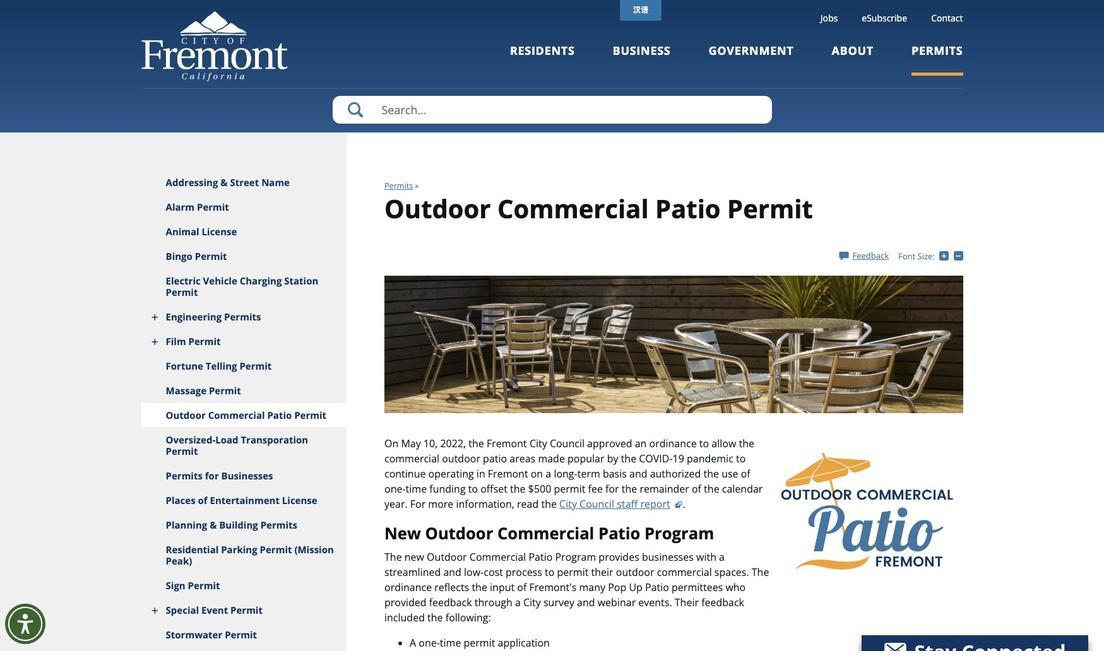 Task type: locate. For each thing, give the bounding box(es) containing it.
authorized
[[650, 467, 701, 481]]

1 vertical spatial time
[[440, 636, 461, 650]]

fremont down patio on the bottom left of page
[[488, 467, 528, 481]]

operating
[[428, 467, 474, 481]]

approved
[[587, 437, 632, 450]]

permits for permits for businesses
[[166, 470, 203, 482]]

0 vertical spatial time
[[406, 482, 427, 496]]

of down process
[[517, 581, 527, 595]]

1 vertical spatial license
[[282, 494, 317, 507]]

(mission
[[294, 544, 334, 556]]

ordinance up 'provided'
[[384, 581, 432, 595]]

for left businesses on the left of the page
[[205, 470, 219, 482]]

city inside the new outdoor commercial patio program the new outdoor commercial patio program provides businesses with a streamlined and low-cost process to permit their outdoor commercial spaces. the ordinance reflects the input of fremont's many pop up patio permittees who provided feedback through a city survey and webinar events. their feedback included the following:
[[523, 596, 541, 610]]

outdoor inside "outdoor commercial patio permit" link
[[166, 409, 206, 422]]

places of entertainment license link
[[141, 489, 347, 513]]

city council staff report link
[[559, 497, 683, 511]]

license
[[202, 225, 237, 238], [282, 494, 317, 507]]

- link
[[954, 250, 966, 262]]

city up made at bottom
[[530, 437, 547, 450]]

contact link
[[931, 12, 963, 24]]

0 vertical spatial one-
[[384, 482, 406, 496]]

time
[[406, 482, 427, 496], [440, 636, 461, 650]]

a
[[546, 467, 551, 481], [719, 551, 725, 564], [515, 596, 521, 610]]

permit inside oversized-load transporation permit
[[166, 445, 198, 458]]

patio
[[655, 191, 721, 226], [267, 409, 292, 422], [598, 522, 640, 544], [529, 551, 553, 564], [645, 581, 669, 595]]

commercial inside permits outdoor commercial patio permit
[[497, 191, 649, 226]]

street
[[230, 176, 259, 189]]

feedback
[[429, 596, 472, 610], [701, 596, 744, 610]]

1 vertical spatial a
[[719, 551, 725, 564]]

1 vertical spatial permit
[[557, 566, 589, 580]]

2 horizontal spatial and
[[629, 467, 647, 481]]

for
[[410, 497, 426, 511]]

ordinance up 19
[[649, 437, 697, 450]]

1 horizontal spatial for
[[605, 482, 619, 496]]

city
[[530, 437, 547, 450], [559, 497, 577, 511], [523, 596, 541, 610]]

permits for businesses link
[[141, 464, 347, 489]]

1 feedback from the left
[[429, 596, 472, 610]]

commercial
[[384, 452, 439, 466], [657, 566, 712, 580]]

0 vertical spatial ordinance
[[649, 437, 697, 450]]

feedback down who
[[701, 596, 744, 610]]

Search text field
[[332, 96, 772, 124]]

parking
[[221, 544, 257, 556]]

massage permit link
[[141, 379, 347, 403]]

1 vertical spatial the
[[752, 566, 769, 580]]

1 horizontal spatial one-
[[419, 636, 440, 650]]

0 horizontal spatial feedback
[[429, 596, 472, 610]]

0 vertical spatial permit
[[554, 482, 585, 496]]

about link
[[832, 43, 874, 75]]

2 vertical spatial city
[[523, 596, 541, 610]]

feedback
[[852, 250, 889, 261]]

1 horizontal spatial program
[[645, 522, 714, 544]]

font
[[898, 251, 915, 262]]

for inside on may 10, 2022, the fremont city council approved an ordinance to allow the commercial outdoor patio areas made popular by the covid-19 pandemic to continue operating in fremont on a long-term basis and authorized the use of one-time funding to offset the $500 permit fee for the remainder of the calendar year. for more information, read the
[[605, 482, 619, 496]]

& left building
[[210, 519, 217, 532]]

oversized-load transporation permit
[[166, 434, 308, 458]]

addressing & street name link
[[141, 170, 347, 195]]

a right on
[[546, 467, 551, 481]]

0 horizontal spatial time
[[406, 482, 427, 496]]

permit down long-
[[554, 482, 585, 496]]

0 vertical spatial a
[[546, 467, 551, 481]]

residents link
[[510, 43, 575, 75]]

permits inside permits for businesses link
[[166, 470, 203, 482]]

0 vertical spatial and
[[629, 467, 647, 481]]

a inside on may 10, 2022, the fremont city council approved an ordinance to allow the commercial outdoor patio areas made popular by the covid-19 pandemic to continue operating in fremont on a long-term basis and authorized the use of one-time funding to offset the $500 permit fee for the remainder of the calendar year. for more information, read the
[[546, 467, 551, 481]]

special
[[166, 604, 199, 617]]

alarm permit link
[[141, 195, 347, 220]]

commercial down the may
[[384, 452, 439, 466]]

one-
[[384, 482, 406, 496], [419, 636, 440, 650]]

0 vertical spatial city
[[530, 437, 547, 450]]

1 horizontal spatial feedback
[[701, 596, 744, 610]]

and up reflects
[[443, 566, 461, 580]]

1 vertical spatial and
[[443, 566, 461, 580]]

council inside on may 10, 2022, the fremont city council approved an ordinance to allow the commercial outdoor patio areas made popular by the covid-19 pandemic to continue operating in fremont on a long-term basis and authorized the use of one-time funding to offset the $500 permit fee for the remainder of the calendar year. for more information, read the
[[550, 437, 585, 450]]

& left the street
[[220, 176, 228, 189]]

1 horizontal spatial a
[[546, 467, 551, 481]]

remainder
[[640, 482, 689, 496]]

outdoor dining image
[[384, 276, 963, 413]]

1 vertical spatial city
[[559, 497, 577, 511]]

1 vertical spatial fremont
[[488, 467, 528, 481]]

council up made at bottom
[[550, 437, 585, 450]]

outdoor
[[384, 191, 491, 226], [166, 409, 206, 422], [425, 522, 493, 544], [427, 551, 467, 564]]

to up the fremont's
[[545, 566, 554, 580]]

19
[[673, 452, 684, 466]]

time inside on may 10, 2022, the fremont city council approved an ordinance to allow the commercial outdoor patio areas made popular by the covid-19 pandemic to continue operating in fremont on a long-term basis and authorized the use of one-time funding to offset the $500 permit fee for the remainder of the calendar year. for more information, read the
[[406, 482, 427, 496]]

commercial up "permittees"
[[657, 566, 712, 580]]

1 vertical spatial permits link
[[384, 181, 413, 191]]

new
[[384, 522, 421, 544]]

1 vertical spatial outdoor
[[616, 566, 654, 580]]

1 horizontal spatial ordinance
[[649, 437, 697, 450]]

bingo
[[166, 250, 192, 263]]

fortune telling permit
[[166, 360, 272, 372]]

1 vertical spatial commercial
[[657, 566, 712, 580]]

on
[[384, 437, 398, 450]]

1 horizontal spatial license
[[282, 494, 317, 507]]

massage
[[166, 384, 206, 397]]

of down authorized at the bottom of page
[[692, 482, 701, 496]]

0 horizontal spatial commercial
[[384, 452, 439, 466]]

0 horizontal spatial the
[[384, 551, 402, 564]]

addressing
[[166, 176, 218, 189]]

2 vertical spatial a
[[515, 596, 521, 610]]

feedback down reflects
[[429, 596, 472, 610]]

city down long-
[[559, 497, 577, 511]]

allow
[[712, 437, 736, 450]]

permit up the many
[[557, 566, 589, 580]]

2 vertical spatial and
[[577, 596, 595, 610]]

the right spaces.
[[752, 566, 769, 580]]

to up use
[[736, 452, 746, 466]]

0 vertical spatial commercial
[[384, 452, 439, 466]]

through
[[475, 596, 512, 610]]

0 horizontal spatial permits link
[[384, 181, 413, 191]]

outdoor commercial patio logo image
[[780, 430, 954, 604]]

by
[[607, 452, 618, 466]]

and
[[629, 467, 647, 481], [443, 566, 461, 580], [577, 596, 595, 610]]

of up calendar
[[741, 467, 750, 481]]

program up their
[[555, 551, 596, 564]]

1 vertical spatial ordinance
[[384, 581, 432, 595]]

time down following:
[[440, 636, 461, 650]]

permit down following:
[[464, 636, 495, 650]]

1 horizontal spatial outdoor
[[616, 566, 654, 580]]

peak)
[[166, 555, 192, 567]]

outdoor down 2022,
[[442, 452, 480, 466]]

+ link
[[939, 250, 954, 262]]

license down alarm permit
[[202, 225, 237, 238]]

commercial
[[497, 191, 649, 226], [208, 409, 265, 422], [497, 522, 594, 544], [470, 551, 526, 564]]

telling
[[206, 360, 237, 372]]

permit inside the new outdoor commercial patio program the new outdoor commercial patio program provides businesses with a streamlined and low-cost process to permit their outdoor commercial spaces. the ordinance reflects the input of fremont's many pop up patio permittees who provided feedback through a city survey and webinar events. their feedback included the following:
[[557, 566, 589, 580]]

time up for
[[406, 482, 427, 496]]

city down the fremont's
[[523, 596, 541, 610]]

areas
[[510, 452, 535, 466]]

council down the fee
[[580, 497, 614, 511]]

license up (mission
[[282, 494, 317, 507]]

1 horizontal spatial permits link
[[911, 43, 963, 75]]

outdoor commercial patio permit link
[[141, 403, 347, 428]]

0 vertical spatial council
[[550, 437, 585, 450]]

0 horizontal spatial &
[[210, 519, 217, 532]]

a one-time permit application
[[410, 636, 550, 650]]

ordinance
[[649, 437, 697, 450], [384, 581, 432, 595]]

the
[[384, 551, 402, 564], [752, 566, 769, 580]]

0 vertical spatial outdoor
[[442, 452, 480, 466]]

stormwater permit
[[166, 629, 257, 641]]

for up city council staff report
[[605, 482, 619, 496]]

places
[[166, 494, 195, 507]]

sign
[[166, 579, 185, 592]]

new outdoor commercial patio program the new outdoor commercial patio program provides businesses with a streamlined and low-cost process to permit their outdoor commercial spaces. the ordinance reflects the input of fremont's many pop up patio permittees who provided feedback through a city survey and webinar events. their feedback included the following:
[[384, 522, 769, 625]]

and down the 'covid-'
[[629, 467, 647, 481]]

program up businesses
[[645, 522, 714, 544]]

permits link
[[911, 43, 963, 75], [384, 181, 413, 191]]

0 horizontal spatial outdoor
[[442, 452, 480, 466]]

webinar
[[598, 596, 636, 610]]

1 vertical spatial program
[[555, 551, 596, 564]]

of
[[741, 467, 750, 481], [692, 482, 701, 496], [198, 494, 207, 507], [517, 581, 527, 595]]

permits for permits outdoor commercial patio permit
[[384, 181, 413, 191]]

0 vertical spatial license
[[202, 225, 237, 238]]

animal
[[166, 225, 199, 238]]

and down the many
[[577, 596, 595, 610]]

fremont up patio on the bottom left of page
[[487, 437, 527, 450]]

the left new
[[384, 551, 402, 564]]

0 vertical spatial permits link
[[911, 43, 963, 75]]

contact
[[931, 12, 963, 24]]

addressing & street name
[[166, 176, 290, 189]]

to
[[699, 437, 709, 450], [736, 452, 746, 466], [468, 482, 478, 496], [545, 566, 554, 580]]

businesses
[[221, 470, 273, 482]]

0 vertical spatial &
[[220, 176, 228, 189]]

permit inside on may 10, 2022, the fremont city council approved an ordinance to allow the commercial outdoor patio areas made popular by the covid-19 pandemic to continue operating in fremont on a long-term basis and authorized the use of one-time funding to offset the $500 permit fee for the remainder of the calendar year. for more information, read the
[[554, 482, 585, 496]]

outdoor
[[442, 452, 480, 466], [616, 566, 654, 580]]

0 horizontal spatial ordinance
[[384, 581, 432, 595]]

1 vertical spatial &
[[210, 519, 217, 532]]

0 horizontal spatial for
[[205, 470, 219, 482]]

permit inside permits outdoor commercial patio permit
[[727, 191, 813, 226]]

0 horizontal spatial a
[[515, 596, 521, 610]]

0 vertical spatial program
[[645, 522, 714, 544]]

massage permit
[[166, 384, 241, 397]]

engineering permits link
[[141, 305, 347, 330]]

vehicle
[[203, 275, 237, 287]]

outdoor up up
[[616, 566, 654, 580]]

continue
[[384, 467, 426, 481]]

1 vertical spatial one-
[[419, 636, 440, 650]]

a right with
[[719, 551, 725, 564]]

outdoor inside the new outdoor commercial patio program the new outdoor commercial patio program provides businesses with a streamlined and low-cost process to permit their outdoor commercial spaces. the ordinance reflects the input of fremont's many pop up patio permittees who provided feedback through a city survey and webinar events. their feedback included the following:
[[616, 566, 654, 580]]

a right the through on the left bottom of page
[[515, 596, 521, 610]]

station
[[284, 275, 318, 287]]

& for building
[[210, 519, 217, 532]]

in
[[476, 467, 485, 481]]

one- right a
[[419, 636, 440, 650]]

commercial inside the new outdoor commercial patio program the new outdoor commercial patio program provides businesses with a streamlined and low-cost process to permit their outdoor commercial spaces. the ordinance reflects the input of fremont's many pop up patio permittees who provided feedback through a city survey and webinar events. their feedback included the following:
[[657, 566, 712, 580]]

1 horizontal spatial commercial
[[657, 566, 712, 580]]

0 horizontal spatial one-
[[384, 482, 406, 496]]

1 horizontal spatial &
[[220, 176, 228, 189]]

stormwater
[[166, 629, 222, 641]]

engineering
[[166, 311, 222, 323]]

provides
[[599, 551, 639, 564]]

city inside on may 10, 2022, the fremont city council approved an ordinance to allow the commercial outdoor patio areas made popular by the covid-19 pandemic to continue operating in fremont on a long-term basis and authorized the use of one-time funding to offset the $500 permit fee for the remainder of the calendar year. for more information, read the
[[530, 437, 547, 450]]

sign permit
[[166, 579, 220, 592]]

charging
[[240, 275, 282, 287]]

one- up year.
[[384, 482, 406, 496]]

permits inside permits outdoor commercial patio permit
[[384, 181, 413, 191]]



Task type: vqa. For each thing, say whether or not it's contained in the screenshot.
the middle City
yes



Task type: describe. For each thing, give the bounding box(es) containing it.
stormwater permit link
[[141, 623, 347, 648]]

streamlined
[[384, 566, 441, 580]]

commercial inside on may 10, 2022, the fremont city council approved an ordinance to allow the commercial outdoor patio areas made popular by the covid-19 pandemic to continue operating in fremont on a long-term basis and authorized the use of one-time funding to offset the $500 permit fee for the remainder of the calendar year. for more information, read the
[[384, 452, 439, 466]]

size:
[[918, 251, 935, 262]]

permit inside "electric vehicle charging station permit"
[[166, 286, 198, 299]]

film permit
[[166, 335, 221, 348]]

following:
[[445, 611, 491, 625]]

of right "places"
[[198, 494, 207, 507]]

long-
[[554, 467, 577, 481]]

input
[[490, 581, 515, 595]]

on may 10, 2022, the fremont city council approved an ordinance to allow the commercial outdoor patio areas made popular by the covid-19 pandemic to continue operating in fremont on a long-term basis and authorized the use of one-time funding to offset the $500 permit fee for the remainder of the calendar year. for more information, read the
[[384, 437, 763, 511]]

engineering permits
[[166, 311, 261, 323]]

city council staff report
[[559, 497, 670, 511]]

electric vehicle charging station permit link
[[141, 269, 347, 305]]

low-
[[464, 566, 484, 580]]

planning & building permits link
[[141, 513, 347, 538]]

building
[[219, 519, 258, 532]]

may
[[401, 437, 421, 450]]

about
[[832, 43, 874, 58]]

permits inside engineering permits link
[[224, 311, 261, 323]]

2 horizontal spatial a
[[719, 551, 725, 564]]

outdoor commercial patio permit
[[166, 409, 326, 422]]

1 horizontal spatial and
[[577, 596, 595, 610]]

to up pandemic
[[699, 437, 709, 450]]

outdoor inside permits outdoor commercial patio permit
[[384, 191, 491, 226]]

an
[[635, 437, 647, 450]]

$500
[[528, 482, 551, 496]]

popular
[[568, 452, 604, 466]]

2 vertical spatial permit
[[464, 636, 495, 650]]

application
[[498, 636, 550, 650]]

process
[[506, 566, 542, 580]]

electric
[[166, 275, 201, 287]]

fee
[[588, 482, 603, 496]]

permit inside residential parking permit (mission peak)
[[260, 544, 292, 556]]

event
[[201, 604, 228, 617]]

load
[[215, 434, 238, 446]]

oversized-load transporation permit link
[[141, 428, 347, 464]]

provided
[[384, 596, 426, 610]]

information,
[[456, 497, 514, 511]]

entertainment
[[210, 494, 280, 507]]

+
[[949, 250, 954, 262]]

permits inside planning & building permits link
[[260, 519, 297, 532]]

read
[[517, 497, 539, 511]]

residential parking permit (mission peak)
[[166, 544, 334, 567]]

fortune telling permit link
[[141, 354, 347, 379]]

0 horizontal spatial license
[[202, 225, 237, 238]]

2022,
[[440, 437, 466, 450]]

0 horizontal spatial and
[[443, 566, 461, 580]]

to down "in"
[[468, 482, 478, 496]]

permittees
[[672, 581, 723, 595]]

font size:
[[898, 251, 935, 262]]

esubscribe link
[[862, 12, 907, 24]]

1 horizontal spatial time
[[440, 636, 461, 650]]

1 horizontal spatial the
[[752, 566, 769, 580]]

ordinance inside on may 10, 2022, the fremont city council approved an ordinance to allow the commercial outdoor patio areas made popular by the covid-19 pandemic to continue operating in fremont on a long-term basis and authorized the use of one-time funding to offset the $500 permit fee for the remainder of the calendar year. for more information, read the
[[649, 437, 697, 450]]

& for street
[[220, 176, 228, 189]]

special event permit link
[[141, 598, 347, 623]]

animal license
[[166, 225, 237, 238]]

bingo permit
[[166, 250, 227, 263]]

events.
[[638, 596, 672, 610]]

alarm permit
[[166, 201, 229, 213]]

covid-
[[639, 452, 673, 466]]

stay connected image
[[862, 633, 1087, 651]]

2 feedback from the left
[[701, 596, 744, 610]]

outdoor inside on may 10, 2022, the fremont city council approved an ordinance to allow the commercial outdoor patio areas made popular by the covid-19 pandemic to continue operating in fremont on a long-term basis and authorized the use of one-time funding to offset the $500 permit fee for the remainder of the calendar year. for more information, read the
[[442, 452, 480, 466]]

esubscribe
[[862, 12, 907, 24]]

0 horizontal spatial program
[[555, 551, 596, 564]]

jobs
[[820, 12, 838, 24]]

businesses
[[642, 551, 694, 564]]

transporation
[[241, 434, 308, 446]]

report
[[640, 497, 670, 511]]

permits for permits
[[911, 43, 963, 58]]

patio inside permits outdoor commercial patio permit
[[655, 191, 721, 226]]

of inside the new outdoor commercial patio program the new outdoor commercial patio program provides businesses with a streamlined and low-cost process to permit their outdoor commercial spaces. the ordinance reflects the input of fremont's many pop up patio permittees who provided feedback through a city survey and webinar events. their feedback included the following:
[[517, 581, 527, 595]]

with
[[696, 551, 716, 564]]

patio
[[483, 452, 507, 466]]

0 vertical spatial fremont
[[487, 437, 527, 450]]

one- inside on may 10, 2022, the fremont city council approved an ordinance to allow the commercial outdoor patio areas made popular by the covid-19 pandemic to continue operating in fremont on a long-term basis and authorized the use of one-time funding to offset the $500 permit fee for the remainder of the calendar year. for more information, read the
[[384, 482, 406, 496]]

residents
[[510, 43, 575, 58]]

places of entertainment license
[[166, 494, 317, 507]]

permits outdoor commercial patio permit
[[384, 181, 813, 226]]

more
[[428, 497, 453, 511]]

who
[[726, 581, 746, 595]]

film permit link
[[141, 330, 347, 354]]

0 vertical spatial the
[[384, 551, 402, 564]]

to inside the new outdoor commercial patio program the new outdoor commercial patio program provides businesses with a streamlined and low-cost process to permit their outdoor commercial spaces. the ordinance reflects the input of fremont's many pop up patio permittees who provided feedback through a city survey and webinar events. their feedback included the following:
[[545, 566, 554, 580]]

business link
[[613, 43, 671, 75]]

basis
[[603, 467, 627, 481]]

columnusercontrol3 main content
[[347, 133, 966, 651]]

their
[[675, 596, 699, 610]]

permits for businesses
[[166, 470, 273, 482]]

font size: link
[[898, 251, 935, 262]]

planning & building permits
[[166, 519, 297, 532]]

ordinance inside the new outdoor commercial patio program the new outdoor commercial patio program provides businesses with a streamlined and low-cost process to permit their outdoor commercial spaces. the ordinance reflects the input of fremont's many pop up patio permittees who provided feedback through a city survey and webinar events. their feedback included the following:
[[384, 581, 432, 595]]

included
[[384, 611, 425, 625]]

electric vehicle charging station permit
[[166, 275, 318, 299]]

-
[[963, 250, 966, 262]]

calendar
[[722, 482, 763, 496]]

fremont's
[[529, 581, 577, 595]]

1 vertical spatial council
[[580, 497, 614, 511]]

offset
[[481, 482, 507, 496]]

staff
[[617, 497, 638, 511]]

term
[[577, 467, 600, 481]]

and inside on may 10, 2022, the fremont city council approved an ordinance to allow the commercial outdoor patio areas made popular by the covid-19 pandemic to continue operating in fremont on a long-term basis and authorized the use of one-time funding to offset the $500 permit fee for the remainder of the calendar year. for more information, read the
[[629, 467, 647, 481]]

up
[[629, 581, 643, 595]]

residential parking permit (mission peak) link
[[141, 538, 347, 574]]

a
[[410, 636, 416, 650]]

government
[[709, 43, 794, 58]]



